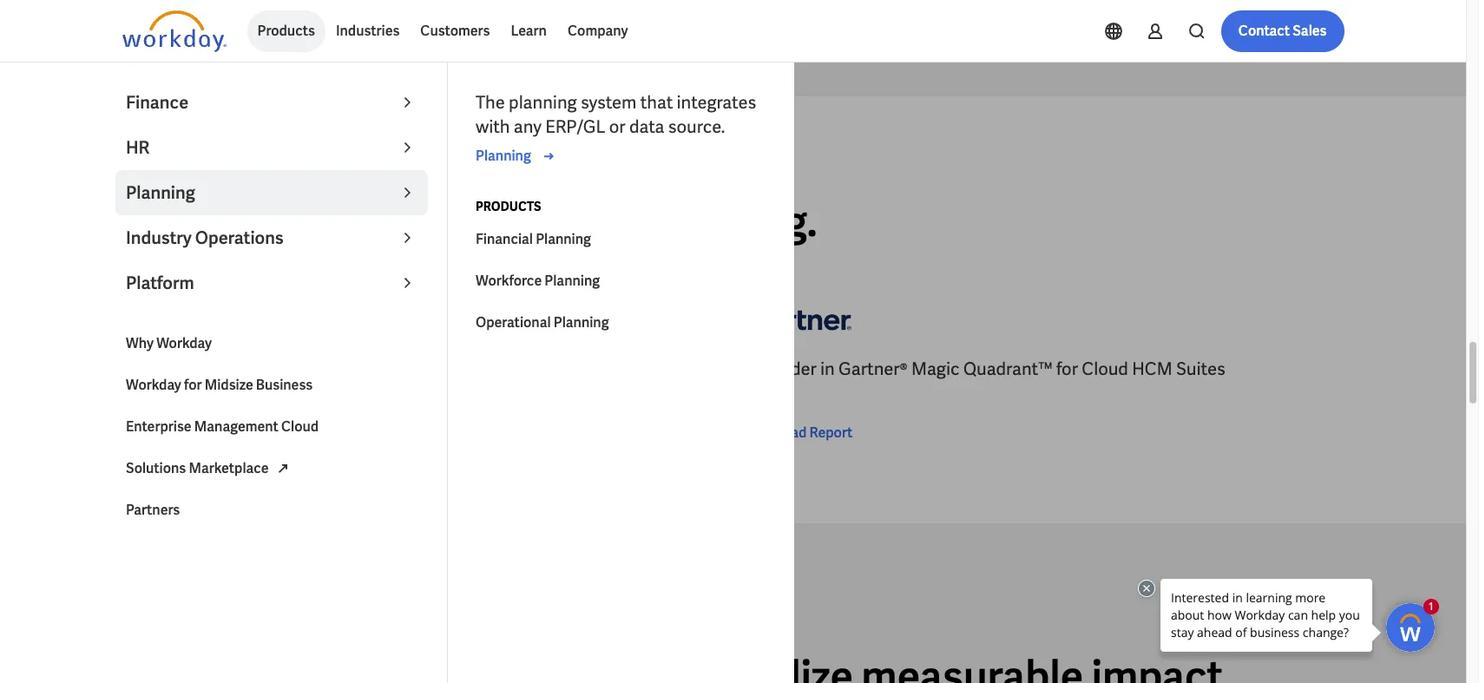 Task type: locate. For each thing, give the bounding box(es) containing it.
contact sales
[[1239, 22, 1327, 40]]

gartner image
[[122, 295, 226, 343], [747, 295, 851, 343]]

gartner® inside a leader in 2023 gartner® magic quadrant™ for cloud erp for service- centric enterprises
[[255, 358, 324, 381]]

0 horizontal spatial gartner®
[[255, 358, 324, 381]]

1 horizontal spatial cloud
[[498, 358, 545, 381]]

industry operations button
[[115, 215, 428, 260]]

marketplace
[[189, 459, 269, 477]]

workday
[[156, 334, 212, 352], [126, 376, 181, 394]]

workday up enterprise
[[126, 376, 181, 394]]

planning inside financial planning link
[[536, 230, 591, 248]]

planning up erp
[[554, 313, 609, 332]]

gartner®
[[255, 358, 324, 381], [839, 358, 908, 381]]

company
[[568, 22, 628, 40]]

0 horizontal spatial read
[[150, 448, 182, 467]]

2 quadrant™ from the left
[[963, 358, 1053, 381]]

2 horizontal spatial cloud
[[1082, 358, 1128, 381]]

1 gartner image from the left
[[122, 295, 226, 343]]

cloud left erp
[[498, 358, 545, 381]]

in for 2023
[[195, 358, 210, 381]]

learn button
[[500, 10, 557, 52]]

0 vertical spatial report
[[809, 424, 853, 442]]

industries button
[[325, 10, 410, 52]]

hcm
[[1132, 358, 1173, 381]]

0 horizontal spatial quadrant™
[[380, 358, 469, 381]]

planning
[[509, 91, 577, 114]]

why
[[126, 334, 154, 352]]

leader for a leader in gartner® magic quadrant™ for cloud hcm suites
[[763, 358, 817, 381]]

workforce
[[476, 272, 542, 290]]

2 horizontal spatial in
[[820, 358, 835, 381]]

gartner image for gartner®
[[747, 295, 851, 343]]

for
[[473, 358, 494, 381], [584, 358, 605, 381], [1056, 358, 1078, 381], [184, 376, 202, 394]]

hr,
[[488, 195, 554, 249]]

read
[[775, 424, 807, 442], [150, 448, 182, 467]]

in
[[286, 195, 321, 249], [195, 358, 210, 381], [820, 358, 835, 381]]

1 magic from the left
[[328, 358, 376, 381]]

financial planning link
[[465, 219, 778, 260]]

0 horizontal spatial magic
[[328, 358, 376, 381]]

1 horizontal spatial gartner image
[[747, 295, 851, 343]]

read report link
[[747, 423, 853, 444], [122, 447, 228, 468]]

cloud inside a leader in 2023 gartner® magic quadrant™ for cloud erp for service- centric enterprises
[[498, 358, 545, 381]]

cloud down business
[[281, 418, 319, 436]]

contact sales link
[[1221, 10, 1344, 52]]

leader
[[138, 358, 192, 381], [763, 358, 817, 381]]

business
[[256, 376, 313, 394]]

read report link for a leader in gartner® magic quadrant™ for cloud hcm suites
[[747, 423, 853, 444]]

a
[[122, 195, 151, 249], [122, 358, 134, 381], [747, 358, 759, 381]]

the planning system that integrates with any erp/gl or data source.
[[476, 91, 756, 138]]

planning inside workforce planning link
[[545, 272, 600, 290]]

read report
[[775, 424, 853, 442], [150, 448, 228, 467]]

enterprise
[[126, 418, 192, 436]]

read report link for a leader in 2023 gartner® magic quadrant™ for cloud erp for service- centric enterprises
[[122, 447, 228, 468]]

in inside a leader in 2023 gartner® magic quadrant™ for cloud erp for service- centric enterprises
[[195, 358, 210, 381]]

1 horizontal spatial in
[[286, 195, 321, 249]]

planning up workforce planning at the top of page
[[536, 230, 591, 248]]

operations
[[195, 227, 284, 249]]

planning down with
[[476, 147, 531, 165]]

planning.
[[642, 195, 817, 249]]

platform button
[[115, 260, 428, 306]]

1 vertical spatial report
[[184, 448, 228, 467]]

planning up the operational planning
[[545, 272, 600, 290]]

financial
[[476, 230, 533, 248]]

0 horizontal spatial in
[[195, 358, 210, 381]]

customers button
[[410, 10, 500, 52]]

cloud
[[498, 358, 545, 381], [1082, 358, 1128, 381], [281, 418, 319, 436]]

go to the homepage image
[[122, 10, 226, 52]]

for right erp
[[584, 358, 605, 381]]

0 vertical spatial read report
[[775, 424, 853, 442]]

1 vertical spatial read report link
[[122, 447, 228, 468]]

opens in a new tab image
[[272, 458, 293, 479]]

1 horizontal spatial quadrant™
[[963, 358, 1053, 381]]

quadrant™
[[380, 358, 469, 381], [963, 358, 1053, 381]]

0 horizontal spatial gartner image
[[122, 295, 226, 343]]

1 quadrant™ from the left
[[380, 358, 469, 381]]

0 horizontal spatial read report
[[150, 448, 228, 467]]

service-
[[609, 358, 673, 381]]

0 horizontal spatial read report link
[[122, 447, 228, 468]]

products
[[257, 22, 315, 40]]

1 horizontal spatial report
[[809, 424, 853, 442]]

magic
[[328, 358, 376, 381], [911, 358, 960, 381]]

2 gartner image from the left
[[747, 295, 851, 343]]

cloud left hcm
[[1082, 358, 1128, 381]]

finance
[[126, 91, 189, 114]]

with
[[476, 115, 510, 138]]

integrates
[[677, 91, 756, 114]]

solutions marketplace link
[[115, 448, 428, 490]]

planning down the what
[[126, 181, 195, 204]]

0 horizontal spatial leader
[[138, 358, 192, 381]]

source.
[[668, 115, 725, 138]]

1 horizontal spatial gartner®
[[839, 358, 908, 381]]

solutions marketplace
[[126, 459, 269, 477]]

1 horizontal spatial magic
[[911, 358, 960, 381]]

products
[[476, 199, 541, 214]]

a inside a leader in 2023 gartner® magic quadrant™ for cloud erp for service- centric enterprises
[[122, 358, 134, 381]]

planning
[[476, 147, 531, 165], [126, 181, 195, 204], [536, 230, 591, 248], [545, 272, 600, 290], [554, 313, 609, 332]]

1 leader from the left
[[138, 358, 192, 381]]

2 leader from the left
[[763, 358, 817, 381]]

leader inside a leader in 2023 gartner® magic quadrant™ for cloud erp for service- centric enterprises
[[138, 358, 192, 381]]

workday right why
[[156, 334, 212, 352]]

1 horizontal spatial read report
[[775, 424, 853, 442]]

for left hcm
[[1056, 358, 1078, 381]]

2 magic from the left
[[911, 358, 960, 381]]

report
[[809, 424, 853, 442], [184, 448, 228, 467]]

1 gartner® from the left
[[255, 358, 324, 381]]

in for finance,
[[286, 195, 321, 249]]

1 horizontal spatial leader
[[763, 358, 817, 381]]

0 vertical spatial read report link
[[747, 423, 853, 444]]

workforce planning
[[476, 272, 600, 290]]

erp/gl
[[545, 115, 606, 138]]

1 horizontal spatial read report link
[[747, 423, 853, 444]]

enterprises
[[184, 382, 274, 405]]

0 vertical spatial read
[[775, 424, 807, 442]]

or
[[609, 115, 626, 138]]

0 horizontal spatial report
[[184, 448, 228, 467]]

finance,
[[330, 195, 479, 249]]

what
[[122, 153, 158, 169]]

partners
[[126, 501, 180, 519]]

any
[[514, 115, 542, 138]]

planning inside operational planning link
[[554, 313, 609, 332]]



Task type: vqa. For each thing, say whether or not it's contained in the screenshot.
1st Leader from the left
yes



Task type: describe. For each thing, give the bounding box(es) containing it.
for down operational
[[473, 358, 494, 381]]

a for a leader in finance, hr, and planning.
[[122, 195, 151, 249]]

planning for operational
[[554, 313, 609, 332]]

the
[[476, 91, 505, 114]]

workforce planning link
[[465, 260, 778, 302]]

workday for midsize business
[[126, 376, 313, 394]]

learn
[[511, 22, 547, 40]]

suites
[[1176, 358, 1226, 381]]

hr button
[[115, 125, 428, 170]]

a for a leader in gartner® magic quadrant™ for cloud hcm suites
[[747, 358, 759, 381]]

for left "midsize"
[[184, 376, 202, 394]]

operational
[[476, 313, 551, 332]]

planning inside planning 'link'
[[476, 147, 531, 165]]

operational planning link
[[465, 302, 778, 344]]

leader
[[159, 195, 278, 249]]

company button
[[557, 10, 639, 52]]

customers
[[420, 22, 490, 40]]

0 vertical spatial workday
[[156, 334, 212, 352]]

1 vertical spatial read
[[150, 448, 182, 467]]

enterprise management cloud
[[126, 418, 319, 436]]

contact
[[1239, 22, 1290, 40]]

why workday
[[126, 334, 212, 352]]

a leader in gartner® magic quadrant™ for cloud hcm suites
[[747, 358, 1226, 381]]

quadrant™ inside a leader in 2023 gartner® magic quadrant™ for cloud erp for service- centric enterprises
[[380, 358, 469, 381]]

data
[[629, 115, 664, 138]]

partners link
[[115, 490, 428, 531]]

centric
[[122, 382, 180, 405]]

industries
[[336, 22, 400, 40]]

finance button
[[115, 80, 428, 125]]

erp
[[548, 358, 580, 381]]

0 horizontal spatial cloud
[[281, 418, 319, 436]]

planning for financial
[[536, 230, 591, 248]]

planning for workforce
[[545, 272, 600, 290]]

1 horizontal spatial read
[[775, 424, 807, 442]]

in for gartner®
[[820, 358, 835, 381]]

gartner image for 2023
[[122, 295, 226, 343]]

enterprise management cloud link
[[115, 406, 428, 448]]

workday for midsize business link
[[115, 365, 428, 406]]

platform
[[126, 272, 194, 294]]

planning link
[[476, 146, 559, 167]]

say
[[224, 153, 247, 169]]

magic inside a leader in 2023 gartner® magic quadrant™ for cloud erp for service- centric enterprises
[[328, 358, 376, 381]]

midsize
[[205, 376, 253, 394]]

system
[[581, 91, 637, 114]]

a leader in 2023 gartner® magic quadrant™ for cloud erp for service- centric enterprises
[[122, 358, 673, 405]]

management
[[194, 418, 278, 436]]

a for a leader in 2023 gartner® magic quadrant™ for cloud erp for service- centric enterprises
[[122, 358, 134, 381]]

hr
[[126, 136, 150, 159]]

solutions
[[126, 459, 186, 477]]

planning button
[[115, 170, 428, 215]]

a leader in finance, hr, and planning.
[[122, 195, 817, 249]]

operational planning
[[476, 313, 609, 332]]

sales
[[1293, 22, 1327, 40]]

financial planning
[[476, 230, 591, 248]]

1 vertical spatial workday
[[126, 376, 181, 394]]

planning inside planning dropdown button
[[126, 181, 195, 204]]

and
[[563, 195, 634, 249]]

2023
[[214, 358, 251, 381]]

why workday link
[[115, 323, 428, 365]]

products button
[[247, 10, 325, 52]]

industry operations
[[126, 227, 284, 249]]

industry
[[126, 227, 192, 249]]

2 gartner® from the left
[[839, 358, 908, 381]]

what analysts say
[[122, 153, 247, 169]]

leader for a leader in 2023 gartner® magic quadrant™ for cloud erp for service- centric enterprises
[[138, 358, 192, 381]]

that
[[640, 91, 673, 114]]

1 vertical spatial read report
[[150, 448, 228, 467]]

analysts
[[160, 153, 222, 169]]



